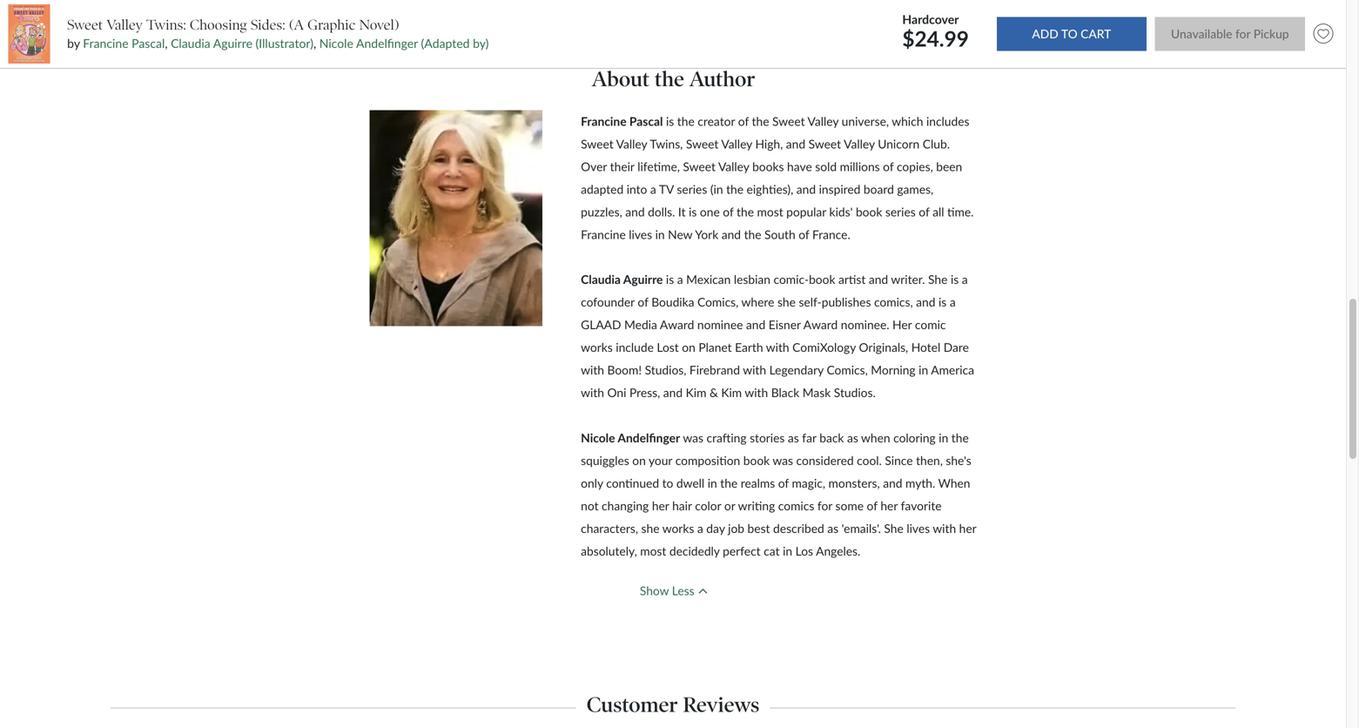Task type: describe. For each thing, give the bounding box(es) containing it.
of right creator
[[739, 114, 749, 128]]

games,
[[898, 182, 934, 196]]

with left oni on the bottom left of page
[[581, 386, 605, 400]]

includes
[[927, 114, 970, 128]]

reviews
[[683, 692, 760, 718]]

puzzles,
[[581, 205, 623, 219]]

hotel
[[912, 340, 941, 355]]

it
[[679, 205, 686, 219]]

in inside 'is a mexican lesbian comic-book artist and writer. she is a cofounder of boudika comics, where she self-publishes comics, and is a glaad media award nominee and eisner award nominee. her comic works include lost on planet earth with comixology originals, hotel dare with boom! studios, firebrand with legendary comics, morning in america with oni press, and kim & kim with black mask studios.'
[[919, 363, 929, 377]]

with left boom! at left
[[581, 363, 605, 377]]

studios,
[[645, 363, 687, 377]]

not
[[581, 499, 599, 513]]

then,
[[917, 454, 943, 468]]

the up high,
[[752, 114, 770, 128]]

1 horizontal spatial comics,
[[827, 363, 868, 377]]

2 award from the left
[[804, 318, 838, 332]]

a inside the "is the creator of the sweet valley universe, which includes sweet valley twins, sweet valley high, and sweet valley unicorn club. over their lifetime, sweet valley books have sold millions of copies, been adapted into a tv series (in the eighties), and inspired board games, puzzles, and dolls. it is one of the most popular kids' book series of all time. francine lives in new york and the south of france."
[[651, 182, 657, 196]]

1 vertical spatial francine
[[581, 114, 627, 128]]

where
[[742, 295, 775, 309]]

all
[[933, 205, 945, 219]]

add to wishlist image
[[1310, 20, 1338, 48]]

the down eighties),
[[737, 205, 754, 219]]

sweet valley twins: choosing sides: (a graphic novel) by francine pascal , claudia aguirre (illustrator) , nicole andelfinger (adapted by)
[[67, 16, 489, 51]]

popular
[[787, 205, 827, 219]]

coloring
[[894, 431, 936, 445]]

some
[[836, 499, 864, 513]]

nominee.
[[841, 318, 890, 332]]

francine inside the sweet valley twins: choosing sides: (a graphic novel) by francine pascal , claudia aguirre (illustrator) , nicole andelfinger (adapted by)
[[83, 36, 129, 51]]

france.
[[813, 227, 851, 242]]

claudia aguirre
[[581, 272, 663, 287]]

the right (in
[[727, 182, 744, 196]]

1 horizontal spatial as
[[828, 522, 839, 536]]

and inside was crafting stories as far back as when coloring in the squiggles on your composition book was considered cool. since then, she's only continued to dwell in the realms of magic, monsters, and myth. when not changing her hair color or writing comics for some of her favorite characters, she works a day job best described as 'emails'. she lives with her absolutely, most decidedly perfect cat in los angeles.
[[884, 476, 903, 491]]

claudia aguirre (illustrator) link
[[171, 36, 314, 51]]

copies,
[[897, 159, 934, 174]]

andelfinger inside about the author tab panel
[[618, 431, 681, 445]]

about the author
[[592, 66, 756, 92]]

eighties),
[[747, 182, 794, 196]]

dare
[[944, 340, 970, 355]]

the right about
[[655, 66, 685, 92]]

valley up millions
[[844, 137, 875, 151]]

sold
[[816, 159, 837, 174]]

for
[[818, 499, 833, 513]]

in right dwell
[[708, 476, 718, 491]]

with down the eisner
[[766, 340, 790, 355]]

twins:
[[146, 16, 186, 33]]

boom!
[[608, 363, 642, 377]]

a up dare
[[950, 295, 956, 309]]

nicole inside about the author tab panel
[[581, 431, 615, 445]]

$24.99
[[903, 26, 969, 51]]

by
[[67, 36, 80, 51]]

one
[[700, 205, 720, 219]]

sweet up sold
[[809, 137, 842, 151]]

lives inside the "is the creator of the sweet valley universe, which includes sweet valley twins, sweet valley high, and sweet valley unicorn club. over their lifetime, sweet valley books have sold millions of copies, been adapted into a tv series (in the eighties), and inspired board games, puzzles, and dolls. it is one of the most popular kids' book series of all time. francine lives in new york and the south of france."
[[629, 227, 653, 242]]

andelfinger inside the sweet valley twins: choosing sides: (a graphic novel) by francine pascal , claudia aguirre (illustrator) , nicole andelfinger (adapted by)
[[356, 36, 418, 51]]

is up comic
[[939, 295, 947, 309]]

magic,
[[792, 476, 826, 491]]

and down the into
[[626, 205, 645, 219]]

aguirre inside the sweet valley twins: choosing sides: (a graphic novel) by francine pascal , claudia aguirre (illustrator) , nicole andelfinger (adapted by)
[[213, 36, 253, 51]]

unicorn
[[878, 137, 920, 151]]

0 horizontal spatial was
[[683, 431, 704, 445]]

in inside the "is the creator of the sweet valley universe, which includes sweet valley twins, sweet valley high, and sweet valley unicorn club. over their lifetime, sweet valley books have sold millions of copies, been adapted into a tv series (in the eighties), and inspired board games, puzzles, and dolls. it is one of the most popular kids' book series of all time. francine lives in new york and the south of france."
[[656, 227, 665, 242]]

nicole andelfinger (adapted by) link
[[319, 36, 489, 51]]

america
[[931, 363, 975, 377]]

the up she's
[[952, 431, 969, 445]]

publishes
[[822, 295, 872, 309]]

in right "cat"
[[783, 544, 793, 559]]

comic
[[916, 318, 947, 332]]

your
[[649, 454, 673, 468]]

dwell
[[677, 476, 705, 491]]

press,
[[630, 386, 661, 400]]

when
[[862, 431, 891, 445]]

comic-
[[774, 272, 809, 287]]

&
[[710, 386, 719, 400]]

nicole andelfinger
[[581, 431, 681, 445]]

sweet valley twins: choosing sides: (a graphic novel) image
[[8, 4, 50, 64]]

novel)
[[359, 16, 400, 33]]

about
[[592, 66, 650, 92]]

characters,
[[581, 522, 639, 536]]

0 horizontal spatial her
[[652, 499, 670, 513]]

morning
[[871, 363, 916, 377]]

book inside the "is the creator of the sweet valley universe, which includes sweet valley twins, sweet valley high, and sweet valley unicorn club. over their lifetime, sweet valley books have sold millions of copies, been adapted into a tv series (in the eighties), and inspired board games, puzzles, and dolls. it is one of the most popular kids' book series of all time. francine lives in new york and the south of france."
[[856, 205, 883, 219]]

details
[[72, 66, 137, 92]]

twins,
[[650, 137, 683, 151]]

pascal inside the sweet valley twins: choosing sides: (a graphic novel) by francine pascal , claudia aguirre (illustrator) , nicole andelfinger (adapted by)
[[132, 36, 165, 51]]

new
[[668, 227, 693, 242]]

(in
[[711, 182, 724, 196]]

the up or
[[721, 476, 738, 491]]

of right some
[[867, 499, 878, 513]]

back
[[820, 431, 845, 445]]

with down 'earth'
[[743, 363, 767, 377]]

inspired
[[819, 182, 861, 196]]

cool.
[[857, 454, 882, 468]]

monsters,
[[829, 476, 880, 491]]

considered
[[797, 454, 854, 468]]

of up board
[[884, 159, 894, 174]]

1 award from the left
[[660, 318, 695, 332]]

is right it
[[689, 205, 697, 219]]

0 horizontal spatial comics,
[[698, 295, 739, 309]]

and down where
[[747, 318, 766, 332]]

is right writer.
[[951, 272, 959, 287]]

sweet up over
[[581, 137, 614, 151]]

hardcover $24.99
[[903, 12, 975, 51]]

lives inside was crafting stories as far back as when coloring in the squiggles on your composition book was considered cool. since then, she's only continued to dwell in the realms of magic, monsters, and myth. when not changing her hair color or writing comics for some of her favorite characters, she works a day job best described as 'emails'. she lives with her absolutely, most decidedly perfect cat in los angeles.
[[907, 522, 930, 536]]

favorite
[[901, 499, 942, 513]]

1 vertical spatial series
[[886, 205, 916, 219]]

is up boudika
[[666, 272, 674, 287]]

lost
[[657, 340, 679, 355]]

been
[[937, 159, 963, 174]]

only
[[581, 476, 603, 491]]

the left south
[[744, 227, 762, 242]]

include
[[616, 340, 654, 355]]

1 horizontal spatial was
[[773, 454, 794, 468]]

valley down creator
[[722, 137, 753, 151]]

sides:
[[251, 16, 285, 33]]

artist
[[839, 272, 866, 287]]

a inside was crafting stories as far back as when coloring in the squiggles on your composition book was considered cool. since then, she's only continued to dwell in the realms of magic, monsters, and myth. when not changing her hair color or writing comics for some of her favorite characters, she works a day job best described as 'emails'. she lives with her absolutely, most decidedly perfect cat in los angeles.
[[698, 522, 704, 536]]

and right the "york"
[[722, 227, 741, 242]]

claudia inside the sweet valley twins: choosing sides: (a graphic novel) by francine pascal , claudia aguirre (illustrator) , nicole andelfinger (adapted by)
[[171, 36, 211, 51]]

color
[[695, 499, 722, 513]]

most inside the "is the creator of the sweet valley universe, which includes sweet valley twins, sweet valley high, and sweet valley unicorn club. over their lifetime, sweet valley books have sold millions of copies, been adapted into a tv series (in the eighties), and inspired board games, puzzles, and dolls. it is one of the most popular kids' book series of all time. francine lives in new york and the south of france."
[[758, 205, 784, 219]]

day
[[707, 522, 725, 536]]

in up then, on the bottom of page
[[939, 431, 949, 445]]

show less link
[[640, 584, 708, 598]]

or
[[725, 499, 736, 513]]

'emails'.
[[842, 522, 882, 536]]

glaad
[[581, 318, 622, 332]]

and down studios,
[[664, 386, 683, 400]]



Task type: vqa. For each thing, say whether or not it's contained in the screenshot.
Conan inside Conan the Destroyer [4K Ultra HD Blu-ray]
no



Task type: locate. For each thing, give the bounding box(es) containing it.
1 vertical spatial pascal
[[630, 114, 663, 128]]

valley up francine pascal link
[[107, 16, 143, 33]]

works inside 'is a mexican lesbian comic-book artist and writer. she is a cofounder of boudika comics, where she self-publishes comics, and is a glaad media award nominee and eisner award nominee. her comic works include lost on planet earth with comixology originals, hotel dare with boom! studios, firebrand with legendary comics, morning in america with oni press, and kim & kim with black mask studios.'
[[581, 340, 613, 355]]

0 vertical spatial lives
[[629, 227, 653, 242]]

sweet up high,
[[773, 114, 805, 128]]

writing
[[738, 499, 776, 513]]

francine
[[83, 36, 129, 51], [581, 114, 627, 128], [581, 227, 626, 242]]

book down board
[[856, 205, 883, 219]]

on inside 'is a mexican lesbian comic-book artist and writer. she is a cofounder of boudika comics, where she self-publishes comics, and is a glaad media award nominee and eisner award nominee. her comic works include lost on planet earth with comixology originals, hotel dare with boom! studios, firebrand with legendary comics, morning in america with oni press, and kim & kim with black mask studios.'
[[682, 340, 696, 355]]

valley inside the sweet valley twins: choosing sides: (a graphic novel) by francine pascal , claudia aguirre (illustrator) , nicole andelfinger (adapted by)
[[107, 16, 143, 33]]

to
[[663, 476, 674, 491]]

her
[[652, 499, 670, 513], [881, 499, 898, 513], [960, 522, 977, 536]]

francine inside the "is the creator of the sweet valley universe, which includes sweet valley twins, sweet valley high, and sweet valley unicorn club. over their lifetime, sweet valley books have sold millions of copies, been adapted into a tv series (in the eighties), and inspired board games, puzzles, and dolls. it is one of the most popular kids' book series of all time. francine lives in new york and the south of france."
[[581, 227, 626, 242]]

of down popular
[[799, 227, 810, 242]]

1 horizontal spatial most
[[758, 205, 784, 219]]

aguirre up boudika
[[624, 272, 663, 287]]

1 vertical spatial on
[[633, 454, 646, 468]]

0 horizontal spatial she
[[642, 522, 660, 536]]

1 horizontal spatial on
[[682, 340, 696, 355]]

1 horizontal spatial her
[[881, 499, 898, 513]]

0 vertical spatial on
[[682, 340, 696, 355]]

los
[[796, 544, 814, 559]]

award up comixology at the right of page
[[804, 318, 838, 332]]

lives down dolls.
[[629, 227, 653, 242]]

aguirre inside about the author tab panel
[[624, 272, 663, 287]]

in down hotel
[[919, 363, 929, 377]]

stories
[[750, 431, 785, 445]]

1 horizontal spatial she
[[778, 295, 796, 309]]

cofounder
[[581, 295, 635, 309]]

0 vertical spatial was
[[683, 431, 704, 445]]

valley up (in
[[719, 159, 750, 174]]

she
[[778, 295, 796, 309], [642, 522, 660, 536]]

south
[[765, 227, 796, 242]]

0 vertical spatial book
[[856, 205, 883, 219]]

when
[[939, 476, 971, 491]]

2 kim from the left
[[722, 386, 742, 400]]

a up boudika
[[678, 272, 684, 287]]

most
[[758, 205, 784, 219], [641, 544, 667, 559]]

she's
[[946, 454, 972, 468]]

pascal up "twins,"
[[630, 114, 663, 128]]

lesbian
[[734, 272, 771, 287]]

on right the lost
[[682, 340, 696, 355]]

dolls.
[[648, 205, 676, 219]]

board
[[864, 182, 895, 196]]

0 vertical spatial most
[[758, 205, 784, 219]]

, down the twins:
[[165, 36, 168, 51]]

0 horizontal spatial works
[[581, 340, 613, 355]]

nicole inside the sweet valley twins: choosing sides: (a graphic novel) by francine pascal , claudia aguirre (illustrator) , nicole andelfinger (adapted by)
[[319, 36, 354, 51]]

adapted
[[581, 182, 624, 196]]

0 vertical spatial she
[[778, 295, 796, 309]]

book up realms
[[744, 454, 770, 468]]

she inside was crafting stories as far back as when coloring in the squiggles on your composition book was considered cool. since then, she's only continued to dwell in the realms of magic, monsters, and myth. when not changing her hair color or writing comics for some of her favorite characters, she works a day job best described as 'emails'. she lives with her absolutely, most decidedly perfect cat in los angeles.
[[642, 522, 660, 536]]

universe,
[[842, 114, 889, 128]]

sweet up (in
[[683, 159, 716, 174]]

0 horizontal spatial she
[[885, 522, 904, 536]]

0 horizontal spatial on
[[633, 454, 646, 468]]

None submit
[[997, 17, 1147, 51], [1156, 17, 1306, 51], [997, 17, 1147, 51], [1156, 17, 1306, 51]]

(adapted
[[421, 36, 470, 51]]

claudia down the twins:
[[171, 36, 211, 51]]

andelfinger up 'your'
[[618, 431, 681, 445]]

have
[[788, 159, 813, 174]]

black
[[772, 386, 800, 400]]

nicole down graphic
[[319, 36, 354, 51]]

1 vertical spatial claudia
[[581, 272, 621, 287]]

pascal down the twins:
[[132, 36, 165, 51]]

0 horizontal spatial as
[[788, 431, 800, 445]]

1 horizontal spatial lives
[[907, 522, 930, 536]]

with down the favorite
[[933, 522, 957, 536]]

book inside 'is a mexican lesbian comic-book artist and writer. she is a cofounder of boudika comics, where she self-publishes comics, and is a glaad media award nominee and eisner award nominee. her comic works include lost on planet earth with comixology originals, hotel dare with boom! studios, firebrand with legendary comics, morning in america with oni press, and kim & kim with black mask studios.'
[[809, 272, 836, 287]]

customer
[[587, 692, 678, 718]]

0 horizontal spatial aguirre
[[213, 36, 253, 51]]

francine down about
[[581, 114, 627, 128]]

2 horizontal spatial as
[[848, 431, 859, 445]]

1 horizontal spatial nicole
[[581, 431, 615, 445]]

of left the all
[[919, 205, 930, 219]]

hardcover
[[903, 12, 960, 27]]

tv
[[659, 182, 674, 196]]

a right writer.
[[962, 272, 968, 287]]

as right back
[[848, 431, 859, 445]]

boudika
[[652, 295, 695, 309]]

0 vertical spatial pascal
[[132, 36, 165, 51]]

0 vertical spatial aguirre
[[213, 36, 253, 51]]

valley up their
[[617, 137, 648, 151]]

0 vertical spatial works
[[581, 340, 613, 355]]

1 horizontal spatial kim
[[722, 386, 742, 400]]

oni
[[608, 386, 627, 400]]

her left the favorite
[[881, 499, 898, 513]]

and down since
[[884, 476, 903, 491]]

customer reviews
[[587, 692, 760, 718]]

pascal inside about the author tab panel
[[630, 114, 663, 128]]

she inside 'is a mexican lesbian comic-book artist and writer. she is a cofounder of boudika comics, where she self-publishes comics, and is a glaad media award nominee and eisner award nominee. her comic works include lost on planet earth with comixology originals, hotel dare with boom! studios, firebrand with legendary comics, morning in america with oni press, and kim & kim with black mask studios.'
[[778, 295, 796, 309]]

she down changing at left bottom
[[642, 522, 660, 536]]

1 horizontal spatial ,
[[314, 36, 316, 51]]

absolutely,
[[581, 544, 637, 559]]

comics,
[[875, 295, 914, 309]]

, down graphic
[[314, 36, 316, 51]]

1 vertical spatial aguirre
[[624, 272, 663, 287]]

york
[[695, 227, 719, 242]]

as left far
[[788, 431, 800, 445]]

0 horizontal spatial series
[[677, 182, 708, 196]]

since
[[885, 454, 913, 468]]

in left new
[[656, 227, 665, 242]]

earth
[[735, 340, 764, 355]]

books
[[753, 159, 784, 174]]

1 horizontal spatial award
[[804, 318, 838, 332]]

0 vertical spatial claudia
[[171, 36, 211, 51]]

and up have
[[786, 137, 806, 151]]

works down hair
[[663, 522, 695, 536]]

1 vertical spatial most
[[641, 544, 667, 559]]

aguirre down choosing
[[213, 36, 253, 51]]

sweet
[[67, 16, 103, 33], [773, 114, 805, 128], [581, 137, 614, 151], [686, 137, 719, 151], [809, 137, 842, 151], [683, 159, 716, 174]]

composition
[[676, 454, 741, 468]]

time.
[[948, 205, 974, 219]]

media
[[625, 318, 658, 332]]

1 , from the left
[[165, 36, 168, 51]]

award down boudika
[[660, 318, 695, 332]]

firebrand
[[690, 363, 740, 377]]

mask
[[803, 386, 831, 400]]

1 horizontal spatial book
[[809, 272, 836, 287]]

high,
[[756, 137, 783, 151]]

graphic
[[308, 16, 356, 33]]

nicole up 'squiggles'
[[581, 431, 615, 445]]

0 horizontal spatial book
[[744, 454, 770, 468]]

about the author tab panel
[[357, 40, 991, 636]]

series down 'games,'
[[886, 205, 916, 219]]

works inside was crafting stories as far back as when coloring in the squiggles on your composition book was considered cool. since then, she's only continued to dwell in the realms of magic, monsters, and myth. when not changing her hair color or writing comics for some of her favorite characters, she works a day job best described as 'emails'. she lives with her absolutely, most decidedly perfect cat in los angeles.
[[663, 522, 695, 536]]

most down eighties),
[[758, 205, 784, 219]]

1 horizontal spatial aguirre
[[624, 272, 663, 287]]

on left 'your'
[[633, 454, 646, 468]]

1 horizontal spatial she
[[929, 272, 948, 287]]

she inside 'is a mexican lesbian comic-book artist and writer. she is a cofounder of boudika comics, where she self-publishes comics, and is a glaad media award nominee and eisner award nominee. her comic works include lost on planet earth with comixology originals, hotel dare with boom! studios, firebrand with legendary comics, morning in america with oni press, and kim & kim with black mask studios.'
[[929, 272, 948, 287]]

francine down puzzles,
[[581, 227, 626, 242]]

into
[[627, 182, 648, 196]]

show less
[[640, 584, 695, 598]]

1 horizontal spatial claudia
[[581, 272, 621, 287]]

1 vertical spatial lives
[[907, 522, 930, 536]]

0 vertical spatial she
[[929, 272, 948, 287]]

with inside was crafting stories as far back as when coloring in the squiggles on your composition book was considered cool. since then, she's only continued to dwell in the realms of magic, monsters, and myth. when not changing her hair color or writing comics for some of her favorite characters, she works a day job best described as 'emails'. she lives with her absolutely, most decidedly perfect cat in los angeles.
[[933, 522, 957, 536]]

she up the eisner
[[778, 295, 796, 309]]

(illustrator)
[[256, 36, 314, 51]]

pascal
[[132, 36, 165, 51], [630, 114, 663, 128]]

1 vertical spatial comics,
[[827, 363, 868, 377]]

self-
[[799, 295, 822, 309]]

0 horizontal spatial ,
[[165, 36, 168, 51]]

of up media
[[638, 295, 649, 309]]

book
[[856, 205, 883, 219], [809, 272, 836, 287], [744, 454, 770, 468]]

which
[[892, 114, 924, 128]]

1 vertical spatial she
[[642, 522, 660, 536]]

best
[[748, 522, 771, 536]]

0 horizontal spatial claudia
[[171, 36, 211, 51]]

lives down the favorite
[[907, 522, 930, 536]]

of left magic,
[[779, 476, 789, 491]]

by)
[[473, 36, 489, 51]]

a left day at the right bottom of page
[[698, 522, 704, 536]]

far
[[803, 431, 817, 445]]

author
[[690, 66, 756, 92]]

less
[[672, 584, 695, 598]]

1 vertical spatial works
[[663, 522, 695, 536]]

sweet inside the sweet valley twins: choosing sides: (a graphic novel) by francine pascal , claudia aguirre (illustrator) , nicole andelfinger (adapted by)
[[67, 16, 103, 33]]

was down stories
[[773, 454, 794, 468]]

of inside 'is a mexican lesbian comic-book artist and writer. she is a cofounder of boudika comics, where she self-publishes comics, and is a glaad media award nominee and eisner award nominee. her comic works include lost on planet earth with comixology originals, hotel dare with boom! studios, firebrand with legendary comics, morning in america with oni press, and kim & kim with black mask studios.'
[[638, 295, 649, 309]]

a left tv on the top left
[[651, 182, 657, 196]]

described
[[774, 522, 825, 536]]

1 vertical spatial andelfinger
[[618, 431, 681, 445]]

mexican
[[687, 272, 731, 287]]

is up "twins,"
[[666, 114, 675, 128]]

2 , from the left
[[314, 36, 316, 51]]

and right artist
[[869, 272, 889, 287]]

was
[[683, 431, 704, 445], [773, 454, 794, 468]]

her
[[893, 318, 912, 332]]

1 vertical spatial nicole
[[581, 431, 615, 445]]

2 vertical spatial book
[[744, 454, 770, 468]]

her left hair
[[652, 499, 670, 513]]

and up comic
[[917, 295, 936, 309]]

the up "twins,"
[[678, 114, 695, 128]]

she inside was crafting stories as far back as when coloring in the squiggles on your composition book was considered cool. since then, she's only continued to dwell in the realms of magic, monsters, and myth. when not changing her hair color or writing comics for some of her favorite characters, she works a day job best described as 'emails'. she lives with her absolutely, most decidedly perfect cat in los angeles.
[[885, 522, 904, 536]]

0 vertical spatial comics,
[[698, 295, 739, 309]]

1 horizontal spatial series
[[886, 205, 916, 219]]

as up 'angeles.'
[[828, 522, 839, 536]]

1 horizontal spatial pascal
[[630, 114, 663, 128]]

0 horizontal spatial nicole
[[319, 36, 354, 51]]

1 vertical spatial book
[[809, 272, 836, 287]]

0 horizontal spatial award
[[660, 318, 695, 332]]

product
[[0, 66, 67, 92]]

on inside was crafting stories as far back as when coloring in the squiggles on your composition book was considered cool. since then, she's only continued to dwell in the realms of magic, monsters, and myth. when not changing her hair color or writing comics for some of her favorite characters, she works a day job best described as 'emails'. she lives with her absolutely, most decidedly perfect cat in los angeles.
[[633, 454, 646, 468]]

1 vertical spatial was
[[773, 454, 794, 468]]

her down when
[[960, 522, 977, 536]]

comics
[[779, 499, 815, 513]]

over
[[581, 159, 607, 174]]

2 horizontal spatial her
[[960, 522, 977, 536]]

works
[[581, 340, 613, 355], [663, 522, 695, 536]]

creator
[[698, 114, 735, 128]]

tab list
[[87, 0, 1260, 40]]

claudia up cofounder
[[581, 272, 621, 287]]

2 vertical spatial francine
[[581, 227, 626, 242]]

0 horizontal spatial lives
[[629, 227, 653, 242]]

was up composition
[[683, 431, 704, 445]]

eisner
[[769, 318, 801, 332]]

1 vertical spatial she
[[885, 522, 904, 536]]

is the creator of the sweet valley universe, which includes sweet valley twins, sweet valley high, and sweet valley unicorn club. over their lifetime, sweet valley books have sold millions of copies, been adapted into a tv series (in the eighties), and inspired board games, puzzles, and dolls. it is one of the most popular kids' book series of all time. francine lives in new york and the south of france.
[[581, 114, 974, 242]]

sweet up by
[[67, 16, 103, 33]]

myth.
[[906, 476, 936, 491]]

valley left universe,
[[808, 114, 839, 128]]

0 horizontal spatial kim
[[686, 386, 707, 400]]

series left (in
[[677, 182, 708, 196]]

she right 'emails'.
[[885, 522, 904, 536]]

she right writer.
[[929, 272, 948, 287]]

with left "black"
[[745, 386, 769, 400]]

sweet down creator
[[686, 137, 719, 151]]

0 vertical spatial andelfinger
[[356, 36, 418, 51]]

andelfinger down novel)
[[356, 36, 418, 51]]

on
[[682, 340, 696, 355], [633, 454, 646, 468]]

changing
[[602, 499, 649, 513]]

0 vertical spatial series
[[677, 182, 708, 196]]

choosing
[[190, 16, 247, 33]]

0 horizontal spatial pascal
[[132, 36, 165, 51]]

is
[[666, 114, 675, 128], [689, 205, 697, 219], [666, 272, 674, 287], [951, 272, 959, 287], [939, 295, 947, 309]]

kim left &
[[686, 386, 707, 400]]

hair
[[673, 499, 692, 513]]

francine pascal
[[581, 114, 663, 128]]

nominee
[[698, 318, 743, 332]]

claudia inside about the author tab panel
[[581, 272, 621, 287]]

is a mexican lesbian comic-book artist and writer. she is a cofounder of boudika comics, where she self-publishes comics, and is a glaad media award nominee and eisner award nominee. her comic works include lost on planet earth with comixology originals, hotel dare with boom! studios, firebrand with legendary comics, morning in america with oni press, and kim & kim with black mask studios.
[[581, 272, 975, 400]]

0 horizontal spatial andelfinger
[[356, 36, 418, 51]]

studios.
[[834, 386, 876, 400]]

francine right by
[[83, 36, 129, 51]]

works down glaad
[[581, 340, 613, 355]]

0 vertical spatial nicole
[[319, 36, 354, 51]]

planet
[[699, 340, 732, 355]]

0 horizontal spatial most
[[641, 544, 667, 559]]

and up popular
[[797, 182, 816, 196]]

book inside was crafting stories as far back as when coloring in the squiggles on your composition book was considered cool. since then, she's only continued to dwell in the realms of magic, monsters, and myth. when not changing her hair color or writing comics for some of her favorite characters, she works a day job best described as 'emails'. she lives with her absolutely, most decidedly perfect cat in los angeles.
[[744, 454, 770, 468]]

comics, up nominee
[[698, 295, 739, 309]]

most inside was crafting stories as far back as when coloring in the squiggles on your composition book was considered cool. since then, she's only continued to dwell in the realms of magic, monsters, and myth. when not changing her hair color or writing comics for some of her favorite characters, she works a day job best described as 'emails'. she lives with her absolutely, most decidedly perfect cat in los angeles.
[[641, 544, 667, 559]]

was crafting stories as far back as when coloring in the squiggles on your composition book was considered cool. since then, she's only continued to dwell in the realms of magic, monsters, and myth. when not changing her hair color or writing comics for some of her favorite characters, she works a day job best described as 'emails'. she lives with her absolutely, most decidedly perfect cat in los angeles.
[[581, 431, 977, 559]]

writer.
[[892, 272, 926, 287]]

0 vertical spatial francine
[[83, 36, 129, 51]]

1 horizontal spatial works
[[663, 522, 695, 536]]

1 kim from the left
[[686, 386, 707, 400]]

1 horizontal spatial andelfinger
[[618, 431, 681, 445]]

2 horizontal spatial book
[[856, 205, 883, 219]]

kim right &
[[722, 386, 742, 400]]

of right one
[[723, 205, 734, 219]]

angeles.
[[816, 544, 861, 559]]

comics, up studios.
[[827, 363, 868, 377]]

most up show
[[641, 544, 667, 559]]



